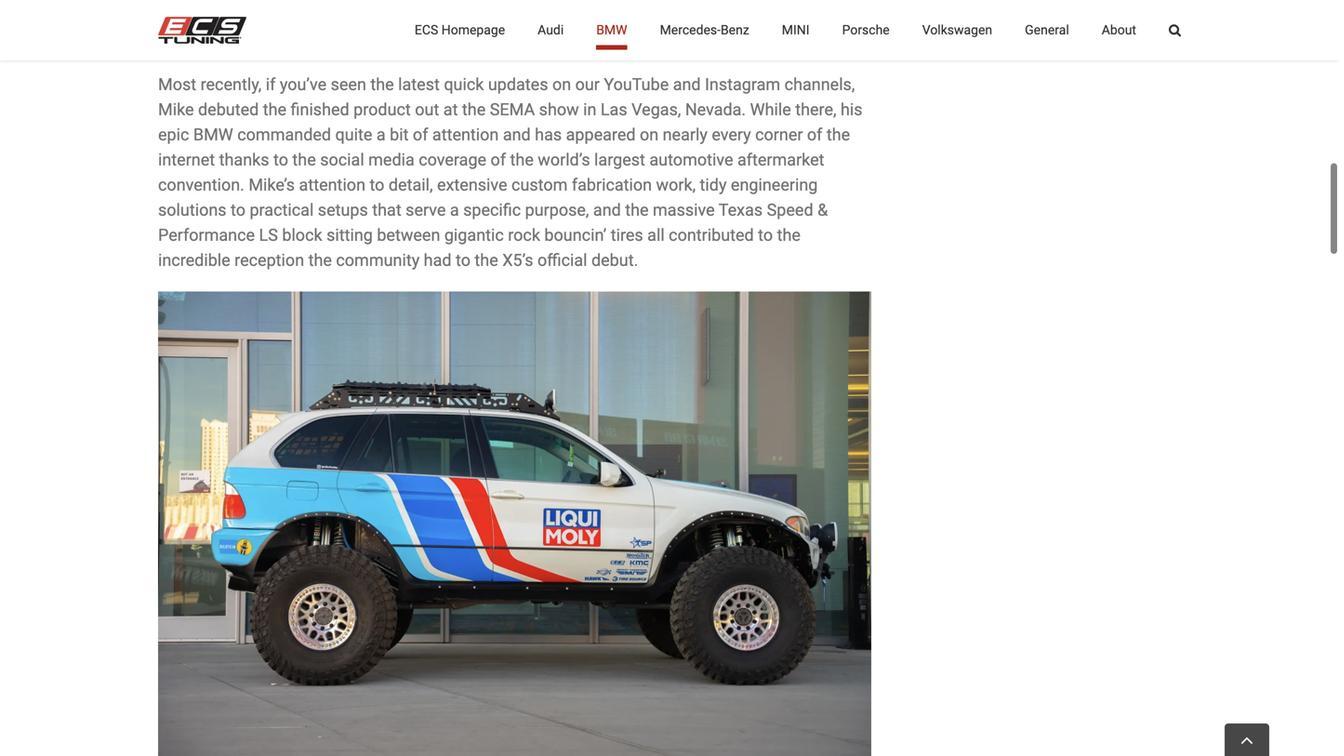 Task type: describe. For each thing, give the bounding box(es) containing it.
quite
[[335, 125, 372, 145]]

gigantic
[[444, 226, 504, 245]]

bouncin'
[[544, 226, 607, 245]]

massive
[[653, 201, 715, 220]]

specific
[[463, 201, 521, 220]]

ecs homepage link
[[415, 0, 505, 60]]

the up tires
[[625, 201, 649, 220]]

to up that at the top of page
[[370, 175, 384, 195]]

vegas,
[[632, 100, 681, 120]]

reception
[[234, 251, 304, 270]]

the down gigantic in the top of the page
[[475, 251, 498, 270]]

performance
[[158, 226, 255, 245]]

updates
[[488, 75, 548, 95]]

largest
[[594, 150, 645, 170]]

porsche
[[842, 22, 890, 38]]

the down speed
[[777, 226, 801, 245]]

rock
[[508, 226, 540, 245]]

sitting
[[326, 226, 373, 245]]

social
[[320, 150, 364, 170]]

homepage
[[441, 22, 505, 38]]

you've
[[280, 75, 327, 95]]

1 horizontal spatial a
[[450, 201, 459, 220]]

mercedes-
[[660, 22, 721, 38]]

debut.
[[591, 251, 638, 270]]

volkswagen
[[922, 22, 992, 38]]

between
[[377, 226, 440, 245]]

all
[[647, 226, 665, 245]]

every
[[712, 125, 751, 145]]

general link
[[1025, 0, 1069, 60]]

serve
[[406, 201, 446, 220]]

community
[[336, 251, 420, 270]]

ecs
[[415, 22, 438, 38]]

media
[[368, 150, 415, 170]]

there,
[[795, 100, 837, 120]]

mini link
[[782, 0, 810, 60]]

channels,
[[785, 75, 855, 95]]

fabrication
[[572, 175, 652, 195]]

bit
[[390, 125, 409, 145]]

out
[[415, 100, 439, 120]]

quick
[[444, 75, 484, 95]]

&
[[817, 201, 828, 220]]

texas
[[719, 201, 763, 220]]

most recently, if you've seen the latest quick updates on our youtube and instagram channels, mike debuted the finished product out at the sema show in las vegas, nevada. while there, his epic bmw commanded quite a bit of attention and has appeared on nearly every corner of the internet thanks to the social media coverage of the world's largest automotive aftermarket convention. mike's attention to detail, extensive custom fabrication work, tidy engineering solutions to practical setups that serve a specific purpose, and the massive texas speed & performance ls block sitting between gigantic rock bouncin' tires all contributed to the incredible reception the community had to the x5's official debut.
[[158, 75, 863, 270]]

instagram
[[705, 75, 780, 95]]

appeared
[[566, 125, 636, 145]]

the down block
[[308, 251, 332, 270]]

convention.
[[158, 175, 244, 195]]

mercedes-benz
[[660, 22, 749, 38]]

bmw inside most recently, if you've seen the latest quick updates on our youtube and instagram channels, mike debuted the finished product out at the sema show in las vegas, nevada. while there, his epic bmw commanded quite a bit of attention and has appeared on nearly every corner of the internet thanks to the social media coverage of the world's largest automotive aftermarket convention. mike's attention to detail, extensive custom fabrication work, tidy engineering solutions to practical setups that serve a specific purpose, and the massive texas speed & performance ls block sitting between gigantic rock bouncin' tires all contributed to the incredible reception the community had to the x5's official debut.
[[193, 125, 233, 145]]

las
[[601, 100, 627, 120]]

0 horizontal spatial of
[[413, 125, 428, 145]]

ecs homepage
[[415, 22, 505, 38]]

show
[[539, 100, 579, 120]]

engineering
[[731, 175, 818, 195]]

the right at
[[462, 100, 486, 120]]

ls
[[259, 226, 278, 245]]

if
[[266, 75, 276, 95]]

the down his at the right top of the page
[[827, 125, 850, 145]]

1 horizontal spatial on
[[640, 125, 659, 145]]

contributed
[[669, 226, 754, 245]]

porsche link
[[842, 0, 890, 60]]

about link
[[1102, 0, 1136, 60]]

commanded
[[237, 125, 331, 145]]

mercedes-benz link
[[660, 0, 749, 60]]

official
[[537, 251, 587, 270]]

speed
[[767, 201, 813, 220]]

general
[[1025, 22, 1069, 38]]

1 vertical spatial and
[[503, 125, 531, 145]]

block
[[282, 226, 322, 245]]



Task type: vqa. For each thing, say whether or not it's contained in the screenshot.
IS
no



Task type: locate. For each thing, give the bounding box(es) containing it.
attention
[[432, 125, 499, 145], [299, 175, 365, 195]]

thanks
[[219, 150, 269, 170]]

on
[[552, 75, 571, 95], [640, 125, 659, 145]]

latest
[[398, 75, 440, 95]]

our
[[575, 75, 600, 95]]

aftermarket
[[737, 150, 824, 170]]

coverage
[[419, 150, 486, 170]]

sema
[[490, 100, 535, 120]]

internet
[[158, 150, 215, 170]]

automotive
[[649, 150, 733, 170]]

recently,
[[200, 75, 262, 95]]

most
[[158, 75, 196, 95]]

bmw link
[[596, 0, 627, 60]]

1 horizontal spatial attention
[[432, 125, 499, 145]]

had
[[424, 251, 452, 270]]

world's
[[538, 150, 590, 170]]

x5's
[[502, 251, 533, 270]]

and down fabrication
[[593, 201, 621, 220]]

attention up coverage at the top left
[[432, 125, 499, 145]]

a right serve
[[450, 201, 459, 220]]

in
[[583, 100, 596, 120]]

a left bit at the top left of the page
[[377, 125, 386, 145]]

2 vertical spatial and
[[593, 201, 621, 220]]

nearly
[[663, 125, 708, 145]]

extensive
[[437, 175, 507, 195]]

0 vertical spatial and
[[673, 75, 701, 95]]

debuted
[[198, 100, 259, 120]]

the up custom
[[510, 150, 534, 170]]

audi link
[[538, 0, 564, 60]]

bmw
[[596, 22, 627, 38], [193, 125, 233, 145]]

on down vegas,
[[640, 125, 659, 145]]

the down commanded
[[292, 150, 316, 170]]

the down if
[[263, 100, 287, 120]]

1 vertical spatial bmw
[[193, 125, 233, 145]]

0 horizontal spatial attention
[[299, 175, 365, 195]]

1 horizontal spatial and
[[593, 201, 621, 220]]

2 horizontal spatial and
[[673, 75, 701, 95]]

setups
[[318, 201, 368, 220]]

1 vertical spatial attention
[[299, 175, 365, 195]]

tires
[[611, 226, 643, 245]]

0 vertical spatial attention
[[432, 125, 499, 145]]

and up nevada.
[[673, 75, 701, 95]]

bmw down debuted
[[193, 125, 233, 145]]

about
[[1102, 22, 1136, 38]]

corner
[[755, 125, 803, 145]]

work,
[[656, 175, 696, 195]]

of down there,
[[807, 125, 822, 145]]

and down sema at the top left of page
[[503, 125, 531, 145]]

0 horizontal spatial a
[[377, 125, 386, 145]]

his
[[841, 100, 863, 120]]

solutions
[[158, 201, 227, 220]]

finished
[[291, 100, 349, 120]]

product
[[354, 100, 411, 120]]

a
[[377, 125, 386, 145], [450, 201, 459, 220]]

to up performance
[[231, 201, 245, 220]]

mike
[[158, 100, 194, 120]]

epic
[[158, 125, 189, 145]]

seen
[[331, 75, 366, 95]]

youtube
[[604, 75, 669, 95]]

of up extensive
[[491, 150, 506, 170]]

0 vertical spatial on
[[552, 75, 571, 95]]

has
[[535, 125, 562, 145]]

to right had
[[456, 251, 471, 270]]

0 horizontal spatial and
[[503, 125, 531, 145]]

benz
[[721, 22, 749, 38]]

while
[[750, 100, 791, 120]]

and
[[673, 75, 701, 95], [503, 125, 531, 145], [593, 201, 621, 220]]

the up product
[[370, 75, 394, 95]]

2 horizontal spatial of
[[807, 125, 822, 145]]

tidy
[[700, 175, 727, 195]]

to
[[273, 150, 288, 170], [370, 175, 384, 195], [231, 201, 245, 220], [758, 226, 773, 245], [456, 251, 471, 270]]

ecs tuning logo image
[[158, 17, 246, 44]]

that
[[372, 201, 401, 220]]

1 vertical spatial a
[[450, 201, 459, 220]]

incredible
[[158, 251, 230, 270]]

mini
[[782, 22, 810, 38]]

1 horizontal spatial bmw
[[596, 22, 627, 38]]

of right bit at the top left of the page
[[413, 125, 428, 145]]

attention down social
[[299, 175, 365, 195]]

volkswagen link
[[922, 0, 992, 60]]

practical
[[250, 201, 314, 220]]

0 horizontal spatial bmw
[[193, 125, 233, 145]]

purpose,
[[525, 201, 589, 220]]

on up show
[[552, 75, 571, 95]]

nevada.
[[685, 100, 746, 120]]

custom
[[511, 175, 568, 195]]

bmw up "our"
[[596, 22, 627, 38]]

audi
[[538, 22, 564, 38]]

to down commanded
[[273, 150, 288, 170]]

to down speed
[[758, 226, 773, 245]]

0 vertical spatial bmw
[[596, 22, 627, 38]]

0 vertical spatial a
[[377, 125, 386, 145]]

1 horizontal spatial of
[[491, 150, 506, 170]]

at
[[443, 100, 458, 120]]

1 vertical spatial on
[[640, 125, 659, 145]]

of
[[413, 125, 428, 145], [807, 125, 822, 145], [491, 150, 506, 170]]

0 horizontal spatial on
[[552, 75, 571, 95]]

detail,
[[389, 175, 433, 195]]



